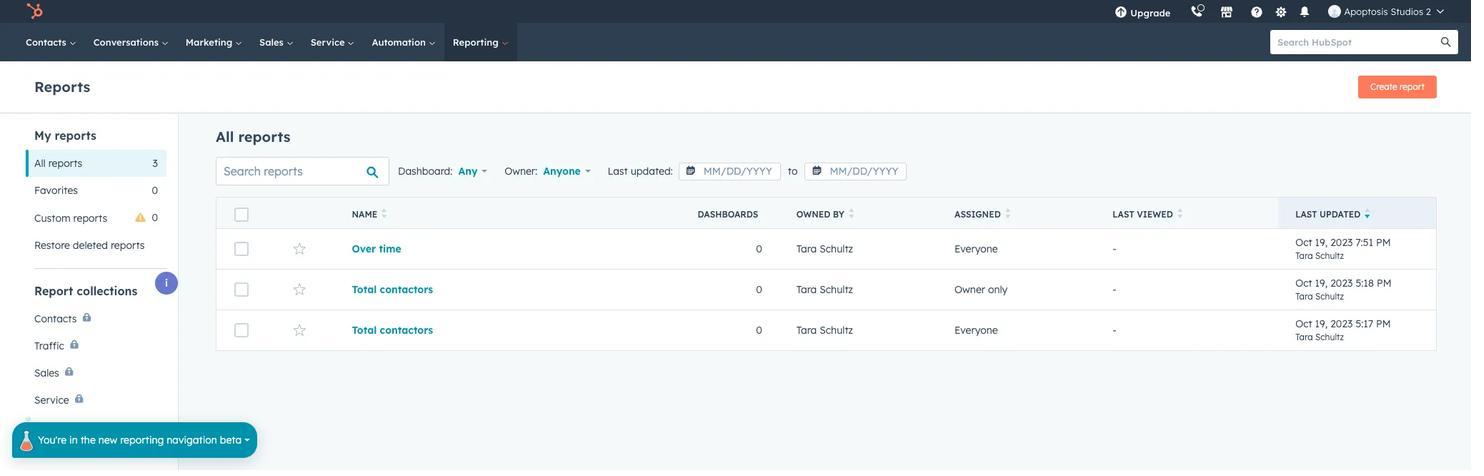Task type: describe. For each thing, give the bounding box(es) containing it.
time
[[379, 243, 401, 256]]

contacts inside button
[[34, 313, 77, 326]]

deleted
[[73, 239, 108, 252]]

my reports
[[34, 129, 96, 143]]

schultz inside oct 19, 2023 5:17 pm tara schultz
[[1316, 332, 1344, 343]]

total contactors for owner only
[[352, 284, 433, 297]]

- for oct 19, 2023 5:18 pm
[[1113, 284, 1117, 297]]

help image
[[1251, 6, 1264, 19]]

report collections element
[[26, 284, 167, 414]]

apoptosis
[[1345, 6, 1388, 17]]

viewed
[[1137, 209, 1173, 220]]

0 for oct 19, 2023 5:17 pm
[[756, 324, 762, 337]]

press to sort. image for owned by
[[849, 209, 854, 219]]

by
[[833, 209, 845, 220]]

5:18
[[1356, 277, 1374, 290]]

all reports inside report filters element
[[34, 157, 82, 170]]

owner
[[955, 284, 985, 297]]

create report
[[1371, 81, 1425, 92]]

reporting
[[120, 434, 164, 447]]

marketplaces image
[[1221, 6, 1234, 19]]

you're
[[38, 434, 67, 447]]

dashboards
[[698, 209, 758, 220]]

descending sort. press to sort ascending. element
[[1365, 209, 1370, 221]]

oct for oct 19, 2023 5:17 pm
[[1296, 318, 1313, 331]]

calling icon image
[[1191, 6, 1204, 19]]

last viewed button
[[1096, 198, 1279, 229]]

beta
[[220, 434, 242, 447]]

reports right my
[[55, 129, 96, 143]]

MM/DD/YYYY text field
[[805, 163, 907, 181]]

restore deleted reports
[[34, 239, 145, 252]]

assigned
[[955, 209, 1001, 220]]

conversations
[[93, 36, 161, 48]]

all inside report filters element
[[34, 157, 46, 170]]

menu containing apoptosis studios 2
[[1105, 0, 1454, 23]]

owner only
[[955, 284, 1008, 297]]

owned
[[797, 209, 831, 220]]

0 for oct 19, 2023 5:18 pm
[[756, 284, 762, 297]]

last viewed
[[1113, 209, 1173, 220]]

over time
[[352, 243, 401, 256]]

report collections
[[34, 284, 137, 299]]

reporting
[[453, 36, 501, 48]]

sales inside 'link'
[[259, 36, 286, 48]]

last for last viewed
[[1113, 209, 1135, 220]]

any
[[458, 165, 478, 178]]

report
[[34, 284, 73, 299]]

owned by
[[797, 209, 845, 220]]

2
[[1426, 6, 1431, 17]]

conversations link
[[85, 23, 177, 61]]

marketing
[[186, 36, 235, 48]]

notifications button
[[1293, 0, 1317, 23]]

marketplaces button
[[1212, 0, 1242, 23]]

tara schultz for oct 19, 2023 5:17 pm
[[797, 324, 853, 337]]

automation
[[372, 36, 429, 48]]

the
[[80, 434, 96, 447]]

everyone for oct 19, 2023 5:17 pm
[[955, 324, 998, 337]]

search button
[[1434, 30, 1459, 54]]

search image
[[1441, 37, 1451, 47]]

oct for oct 19, 2023 7:51 pm
[[1296, 236, 1313, 249]]

in
[[69, 434, 78, 447]]

sales link
[[251, 23, 302, 61]]

help button
[[1245, 0, 1269, 23]]

create report link
[[1359, 76, 1437, 99]]

navigation
[[167, 434, 217, 447]]

tara inside oct 19, 2023 7:51 pm tara schultz
[[1296, 250, 1313, 261]]

everyone for oct 19, 2023 7:51 pm
[[955, 243, 998, 256]]

- for oct 19, 2023 5:17 pm
[[1113, 324, 1117, 337]]

5:17
[[1356, 318, 1374, 331]]

3
[[153, 157, 158, 170]]

assigned button
[[938, 198, 1096, 229]]

last for last updated:
[[608, 165, 628, 178]]

pm for oct 19, 2023 7:51 pm
[[1376, 236, 1391, 249]]

restore
[[34, 239, 70, 252]]

any button
[[458, 162, 487, 182]]

total for owner only
[[352, 284, 377, 297]]

reports up search reports search box
[[238, 128, 290, 146]]

2023 for 5:17
[[1331, 318, 1353, 331]]

calling icon button
[[1185, 2, 1209, 21]]

updated
[[1320, 209, 1361, 220]]

descending sort. press to sort ascending. image
[[1365, 209, 1370, 219]]

last updated button
[[1279, 198, 1437, 229]]

19, for oct 19, 2023 7:51 pm
[[1315, 236, 1328, 249]]

hubspot link
[[17, 3, 54, 20]]

reports banner
[[34, 71, 1437, 99]]

dashboard:
[[398, 165, 453, 178]]

report
[[1400, 81, 1425, 92]]

new
[[98, 434, 117, 447]]

service link
[[302, 23, 363, 61]]

last for last updated
[[1296, 209, 1317, 220]]

reports
[[34, 78, 90, 95]]

collections
[[77, 284, 137, 299]]

upgrade image
[[1115, 6, 1128, 19]]

reporting link
[[444, 23, 517, 61]]

upgrade
[[1131, 7, 1171, 19]]

contacts button
[[26, 306, 167, 333]]

oct 19, 2023 5:18 pm tara schultz
[[1296, 277, 1392, 302]]

press to sort. image for assigned
[[1005, 209, 1011, 219]]

Search HubSpot search field
[[1271, 30, 1446, 54]]

i
[[165, 277, 168, 290]]



Task type: vqa. For each thing, say whether or not it's contained in the screenshot.
WhatsApp inside the Start receiving WhatsApp conversations in your inbox
no



Task type: locate. For each thing, give the bounding box(es) containing it.
2 total from the top
[[352, 324, 377, 337]]

1 press to sort. image from the left
[[382, 209, 387, 219]]

19, inside oct 19, 2023 7:51 pm tara schultz
[[1315, 236, 1328, 249]]

total contactors button for owner only
[[352, 284, 664, 297]]

service up you're at bottom
[[34, 394, 69, 407]]

0 horizontal spatial service
[[34, 394, 69, 407]]

0 horizontal spatial all
[[34, 157, 46, 170]]

tara inside oct 19, 2023 5:17 pm tara schultz
[[1296, 332, 1313, 343]]

0 vertical spatial sales
[[259, 36, 286, 48]]

total contactors
[[352, 284, 433, 297], [352, 324, 433, 337]]

1 - from the top
[[1113, 243, 1117, 256]]

press to sort. image for last viewed
[[1178, 209, 1183, 219]]

service button
[[26, 387, 167, 414]]

1 vertical spatial 19,
[[1315, 277, 1328, 290]]

anyone
[[543, 165, 581, 178]]

2 2023 from the top
[[1331, 277, 1353, 290]]

2 vertical spatial oct
[[1296, 318, 1313, 331]]

2 oct from the top
[[1296, 277, 1313, 290]]

pm right 5:18
[[1377, 277, 1392, 290]]

oct down last updated
[[1296, 236, 1313, 249]]

hubspot image
[[26, 3, 43, 20]]

1 vertical spatial service
[[34, 394, 69, 407]]

pm for oct 19, 2023 5:18 pm
[[1377, 277, 1392, 290]]

all reports up 'favorites' on the left of page
[[34, 157, 82, 170]]

press to sort. image inside assigned button
[[1005, 209, 1011, 219]]

0 vertical spatial pm
[[1376, 236, 1391, 249]]

1 horizontal spatial sales
[[259, 36, 286, 48]]

pm for oct 19, 2023 5:17 pm
[[1376, 318, 1391, 331]]

press to sort. element right by
[[849, 209, 854, 221]]

1 vertical spatial 2023
[[1331, 277, 1353, 290]]

2 vertical spatial pm
[[1376, 318, 1391, 331]]

1 press to sort. element from the left
[[382, 209, 387, 221]]

press to sort. element inside assigned button
[[1005, 209, 1011, 221]]

pm right 5:17
[[1376, 318, 1391, 331]]

automation link
[[363, 23, 444, 61]]

total contactors for everyone
[[352, 324, 433, 337]]

menu
[[1105, 0, 1454, 23]]

19, down oct 19, 2023 7:51 pm tara schultz on the bottom of the page
[[1315, 277, 1328, 290]]

oct inside oct 19, 2023 7:51 pm tara schultz
[[1296, 236, 1313, 249]]

marketing link
[[177, 23, 251, 61]]

last left viewed
[[1113, 209, 1135, 220]]

sales
[[259, 36, 286, 48], [34, 367, 59, 380]]

0 vertical spatial all reports
[[216, 128, 290, 146]]

1 vertical spatial total contactors
[[352, 324, 433, 337]]

tara inside oct 19, 2023 5:18 pm tara schultz
[[1296, 291, 1313, 302]]

0 vertical spatial contactors
[[380, 284, 433, 297]]

schultz inside oct 19, 2023 7:51 pm tara schultz
[[1316, 250, 1344, 261]]

over time button
[[352, 243, 664, 256]]

1 contactors from the top
[[380, 284, 433, 297]]

1 horizontal spatial all
[[216, 128, 234, 146]]

19, for oct 19, 2023 5:17 pm
[[1315, 318, 1328, 331]]

anyone button
[[543, 162, 591, 182]]

1 horizontal spatial last
[[1113, 209, 1135, 220]]

oct 19, 2023 5:17 pm tara schultz
[[1296, 318, 1391, 343]]

settings image
[[1275, 6, 1288, 19]]

2 tara schultz from the top
[[797, 284, 853, 297]]

tara schultz
[[797, 243, 853, 256], [797, 284, 853, 297], [797, 324, 853, 337]]

press to sort. element
[[382, 209, 387, 221], [849, 209, 854, 221], [1005, 209, 1011, 221], [1178, 209, 1183, 221]]

3 2023 from the top
[[1331, 318, 1353, 331]]

pm inside oct 19, 2023 5:17 pm tara schultz
[[1376, 318, 1391, 331]]

pm inside oct 19, 2023 7:51 pm tara schultz
[[1376, 236, 1391, 249]]

tara schultz for oct 19, 2023 5:18 pm
[[797, 284, 853, 297]]

2023 for 7:51
[[1331, 236, 1353, 249]]

oct down oct 19, 2023 5:18 pm tara schultz
[[1296, 318, 1313, 331]]

reports down my reports
[[48, 157, 82, 170]]

2 vertical spatial -
[[1113, 324, 1117, 337]]

0 horizontal spatial sales
[[34, 367, 59, 380]]

2 press to sort. image from the left
[[849, 209, 854, 219]]

2 vertical spatial tara schultz
[[797, 324, 853, 337]]

2 contactors from the top
[[380, 324, 433, 337]]

1 19, from the top
[[1315, 236, 1328, 249]]

2023 for 5:18
[[1331, 277, 1353, 290]]

contacts up traffic
[[34, 313, 77, 326]]

0 vertical spatial oct
[[1296, 236, 1313, 249]]

last inside button
[[1296, 209, 1317, 220]]

1 vertical spatial all
[[34, 157, 46, 170]]

pm
[[1376, 236, 1391, 249], [1377, 277, 1392, 290], [1376, 318, 1391, 331]]

pm right 7:51
[[1376, 236, 1391, 249]]

total
[[352, 284, 377, 297], [352, 324, 377, 337]]

custom reports
[[34, 212, 107, 225]]

2023 inside oct 19, 2023 5:18 pm tara schultz
[[1331, 277, 1353, 290]]

2 pm from the top
[[1377, 277, 1392, 290]]

sales button
[[26, 360, 167, 387]]

1 vertical spatial oct
[[1296, 277, 1313, 290]]

0 vertical spatial contacts
[[26, 36, 69, 48]]

sales down traffic
[[34, 367, 59, 380]]

tara schultz image
[[1329, 5, 1342, 18]]

2 everyone from the top
[[955, 324, 998, 337]]

2023 left 5:18
[[1331, 277, 1353, 290]]

contactors
[[380, 284, 433, 297], [380, 324, 433, 337]]

reports up deleted
[[73, 212, 107, 225]]

service inside button
[[34, 394, 69, 407]]

1 everyone from the top
[[955, 243, 998, 256]]

1 vertical spatial contacts
[[34, 313, 77, 326]]

0 vertical spatial tara schultz
[[797, 243, 853, 256]]

apoptosis studios 2 button
[[1320, 0, 1453, 23]]

sales right marketing link at the top left of page
[[259, 36, 286, 48]]

0 vertical spatial total
[[352, 284, 377, 297]]

my
[[34, 129, 51, 143]]

MM/DD/YYYY text field
[[679, 163, 781, 181]]

all reports up search reports search box
[[216, 128, 290, 146]]

traffic
[[34, 340, 64, 353]]

press to sort. image right viewed
[[1178, 209, 1183, 219]]

1 pm from the top
[[1376, 236, 1391, 249]]

press to sort. image right by
[[849, 209, 854, 219]]

2 press to sort. element from the left
[[849, 209, 854, 221]]

total for everyone
[[352, 324, 377, 337]]

i button
[[155, 272, 178, 295]]

4 press to sort. element from the left
[[1178, 209, 1183, 221]]

2023 left 7:51
[[1331, 236, 1353, 249]]

2023
[[1331, 236, 1353, 249], [1331, 277, 1353, 290], [1331, 318, 1353, 331]]

2023 inside oct 19, 2023 7:51 pm tara schultz
[[1331, 236, 1353, 249]]

1 vertical spatial contactors
[[380, 324, 433, 337]]

to
[[788, 165, 798, 178]]

press to sort. element for last viewed
[[1178, 209, 1183, 221]]

favorites
[[34, 184, 78, 197]]

updated:
[[631, 165, 673, 178]]

1 vertical spatial all reports
[[34, 157, 82, 170]]

2 total contactors from the top
[[352, 324, 433, 337]]

press to sort. image inside "last viewed" button
[[1178, 209, 1183, 219]]

custom
[[34, 212, 71, 225]]

0 for oct 19, 2023 7:51 pm
[[756, 243, 762, 256]]

press to sort. element for owned by
[[849, 209, 854, 221]]

19, down oct 19, 2023 5:18 pm tara schultz
[[1315, 318, 1328, 331]]

1 horizontal spatial all reports
[[216, 128, 290, 146]]

everyone down assigned
[[955, 243, 998, 256]]

19, inside oct 19, 2023 5:17 pm tara schultz
[[1315, 318, 1328, 331]]

2 total contactors button from the top
[[352, 324, 664, 337]]

owner:
[[505, 165, 538, 178]]

name
[[352, 209, 378, 220]]

3 pm from the top
[[1376, 318, 1391, 331]]

tara schultz for oct 19, 2023 7:51 pm
[[797, 243, 853, 256]]

contacts link
[[17, 23, 85, 61]]

1 horizontal spatial service
[[311, 36, 348, 48]]

0 vertical spatial 19,
[[1315, 236, 1328, 249]]

0
[[152, 184, 158, 197], [152, 212, 158, 224], [756, 243, 762, 256], [756, 284, 762, 297], [756, 324, 762, 337]]

1 total contactors from the top
[[352, 284, 433, 297]]

1 2023 from the top
[[1331, 236, 1353, 249]]

last left updated
[[1296, 209, 1317, 220]]

pm inside oct 19, 2023 5:18 pm tara schultz
[[1377, 277, 1392, 290]]

reports inside button
[[111, 239, 145, 252]]

report filters element
[[26, 128, 167, 259]]

1 total contactors button from the top
[[352, 284, 664, 297]]

19, down last updated
[[1315, 236, 1328, 249]]

19, for oct 19, 2023 5:18 pm
[[1315, 277, 1328, 290]]

last updated
[[1296, 209, 1361, 220]]

4 press to sort. image from the left
[[1178, 209, 1183, 219]]

press to sort. element inside "last viewed" button
[[1178, 209, 1183, 221]]

press to sort. element for assigned
[[1005, 209, 1011, 221]]

oct for oct 19, 2023 5:18 pm
[[1296, 277, 1313, 290]]

press to sort. image inside owned by button
[[849, 209, 854, 219]]

sales inside button
[[34, 367, 59, 380]]

press to sort. image inside name button
[[382, 209, 387, 219]]

- for oct 19, 2023 7:51 pm
[[1113, 243, 1117, 256]]

press to sort. element right viewed
[[1178, 209, 1183, 221]]

oct 19, 2023 7:51 pm tara schultz
[[1296, 236, 1391, 261]]

press to sort. element inside name button
[[382, 209, 387, 221]]

contactors for everyone
[[380, 324, 433, 337]]

press to sort. element for name
[[382, 209, 387, 221]]

everyone
[[955, 243, 998, 256], [955, 324, 998, 337]]

1 vertical spatial pm
[[1377, 277, 1392, 290]]

all
[[216, 128, 234, 146], [34, 157, 46, 170]]

0 vertical spatial total contactors
[[352, 284, 433, 297]]

studios
[[1391, 6, 1424, 17]]

last updated:
[[608, 165, 673, 178]]

19, inside oct 19, 2023 5:18 pm tara schultz
[[1315, 277, 1328, 290]]

service
[[311, 36, 348, 48], [34, 394, 69, 407]]

reports
[[238, 128, 290, 146], [55, 129, 96, 143], [48, 157, 82, 170], [73, 212, 107, 225], [111, 239, 145, 252]]

press to sort. image right name
[[382, 209, 387, 219]]

2 - from the top
[[1113, 284, 1117, 297]]

all reports
[[216, 128, 290, 146], [34, 157, 82, 170]]

1 total from the top
[[352, 284, 377, 297]]

oct
[[1296, 236, 1313, 249], [1296, 277, 1313, 290], [1296, 318, 1313, 331]]

2 19, from the top
[[1315, 277, 1328, 290]]

0 vertical spatial -
[[1113, 243, 1117, 256]]

0 vertical spatial everyone
[[955, 243, 998, 256]]

press to sort. image
[[382, 209, 387, 219], [849, 209, 854, 219], [1005, 209, 1011, 219], [1178, 209, 1183, 219]]

you're in the new reporting navigation beta button
[[12, 417, 257, 459]]

3 19, from the top
[[1315, 318, 1328, 331]]

2 horizontal spatial last
[[1296, 209, 1317, 220]]

3 - from the top
[[1113, 324, 1117, 337]]

total contactors button
[[352, 284, 664, 297], [352, 324, 664, 337]]

oct down oct 19, 2023 7:51 pm tara schultz on the bottom of the page
[[1296, 277, 1313, 290]]

1 vertical spatial total contactors button
[[352, 324, 664, 337]]

schultz
[[820, 243, 853, 256], [1316, 250, 1344, 261], [820, 284, 853, 297], [1316, 291, 1344, 302], [820, 324, 853, 337], [1316, 332, 1344, 343]]

last left updated:
[[608, 165, 628, 178]]

oct inside oct 19, 2023 5:17 pm tara schultz
[[1296, 318, 1313, 331]]

0 vertical spatial service
[[311, 36, 348, 48]]

last inside button
[[1113, 209, 1135, 220]]

contacts down hubspot link
[[26, 36, 69, 48]]

settings link
[[1272, 4, 1290, 19]]

2023 inside oct 19, 2023 5:17 pm tara schultz
[[1331, 318, 1353, 331]]

service right sales 'link'
[[311, 36, 348, 48]]

name button
[[335, 198, 681, 229]]

0 vertical spatial 2023
[[1331, 236, 1353, 249]]

1 tara schultz from the top
[[797, 243, 853, 256]]

restore deleted reports button
[[26, 232, 167, 259]]

you're in the new reporting navigation beta
[[38, 434, 242, 447]]

0 horizontal spatial last
[[608, 165, 628, 178]]

1 vertical spatial total
[[352, 324, 377, 337]]

everyone down owner only
[[955, 324, 998, 337]]

0 vertical spatial all
[[216, 128, 234, 146]]

oct inside oct 19, 2023 5:18 pm tara schultz
[[1296, 277, 1313, 290]]

traffic button
[[26, 333, 167, 360]]

0 horizontal spatial all reports
[[34, 157, 82, 170]]

0 vertical spatial total contactors button
[[352, 284, 664, 297]]

press to sort. element right name
[[382, 209, 387, 221]]

over
[[352, 243, 376, 256]]

3 press to sort. image from the left
[[1005, 209, 1011, 219]]

1 vertical spatial sales
[[34, 367, 59, 380]]

owned by button
[[779, 198, 938, 229]]

1 vertical spatial -
[[1113, 284, 1117, 297]]

press to sort. element inside owned by button
[[849, 209, 854, 221]]

1 vertical spatial tara schultz
[[797, 284, 853, 297]]

contactors for owner only
[[380, 284, 433, 297]]

2 vertical spatial 19,
[[1315, 318, 1328, 331]]

3 oct from the top
[[1296, 318, 1313, 331]]

last
[[608, 165, 628, 178], [1113, 209, 1135, 220], [1296, 209, 1317, 220]]

2023 left 5:17
[[1331, 318, 1353, 331]]

3 press to sort. element from the left
[[1005, 209, 1011, 221]]

1 vertical spatial everyone
[[955, 324, 998, 337]]

only
[[988, 284, 1008, 297]]

create
[[1371, 81, 1398, 92]]

press to sort. image for name
[[382, 209, 387, 219]]

7:51
[[1356, 236, 1374, 249]]

notifications image
[[1299, 6, 1312, 19]]

1 oct from the top
[[1296, 236, 1313, 249]]

Search reports search field
[[216, 157, 389, 186]]

press to sort. image right assigned
[[1005, 209, 1011, 219]]

press to sort. element right assigned
[[1005, 209, 1011, 221]]

total contactors button for everyone
[[352, 324, 664, 337]]

apoptosis studios 2
[[1345, 6, 1431, 17]]

reports right deleted
[[111, 239, 145, 252]]

3 tara schultz from the top
[[797, 324, 853, 337]]

2 vertical spatial 2023
[[1331, 318, 1353, 331]]

schultz inside oct 19, 2023 5:18 pm tara schultz
[[1316, 291, 1344, 302]]



